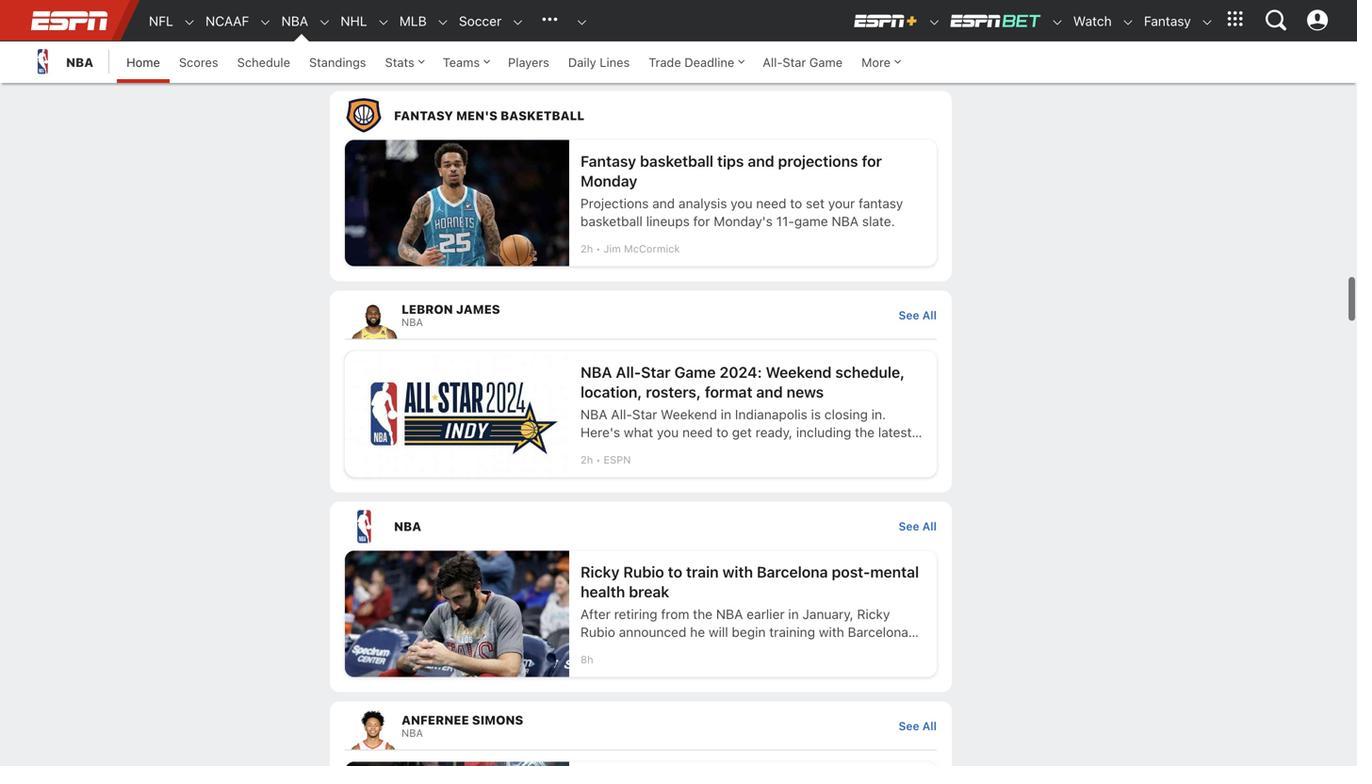 Task type: locate. For each thing, give the bounding box(es) containing it.
1 vertical spatial see all link
[[899, 519, 937, 533]]

ricky right january, at the bottom of the page
[[857, 606, 890, 622]]

1 vertical spatial weekend
[[661, 406, 717, 422]]

health
[[581, 583, 625, 601], [888, 642, 925, 658]]

0 vertical spatial 2h
[[581, 242, 593, 255]]

2h
[[581, 242, 593, 255], [581, 454, 593, 466]]

0 vertical spatial mental
[[870, 563, 919, 581]]

1 all from the top
[[922, 308, 937, 322]]

0 vertical spatial star
[[783, 55, 806, 69]]

he
[[690, 624, 705, 640], [652, 642, 667, 658]]

1 horizontal spatial for
[[862, 152, 882, 170]]

1 vertical spatial to
[[716, 424, 728, 440]]

0 vertical spatial rubio
[[623, 563, 664, 581]]

1 vertical spatial for
[[693, 213, 710, 229]]

health right 'his'
[[888, 642, 925, 658]]

nba inside lebron james nba
[[401, 316, 423, 328]]

game up rosters,
[[674, 363, 716, 381]]

2 see all link from the top
[[899, 519, 937, 533]]

fantasy up monday on the top left
[[581, 152, 636, 170]]

monday's
[[714, 213, 773, 229]]

0 vertical spatial with
[[722, 563, 753, 581]]

nba link
[[272, 1, 308, 41], [28, 41, 93, 83], [330, 502, 899, 551]]

ready,
[[756, 424, 793, 440]]

to left get
[[716, 424, 728, 440]]

1 vertical spatial in
[[788, 606, 799, 622]]

2 vertical spatial to
[[668, 563, 682, 581]]

1 vertical spatial barcelona
[[848, 624, 908, 640]]

0 vertical spatial and
[[748, 152, 774, 170]]

2 horizontal spatial fantasy
[[1144, 13, 1191, 29]]

lines
[[600, 55, 630, 69]]

teams
[[443, 55, 480, 69]]

the
[[855, 424, 875, 440], [693, 606, 713, 622], [713, 642, 733, 658]]

in for with
[[788, 606, 799, 622]]

2 see from the top
[[899, 519, 919, 533]]

0 horizontal spatial nba link
[[28, 41, 93, 83]]

1 horizontal spatial rubio
[[623, 563, 664, 581]]

star up what
[[632, 406, 657, 422]]

1 vertical spatial see all
[[899, 519, 937, 533]]

need up 11-
[[756, 195, 786, 211]]

more
[[861, 55, 891, 69]]

1 horizontal spatial game
[[809, 55, 843, 69]]

rubio down after
[[581, 624, 615, 640]]

stats link
[[376, 41, 433, 83]]

nba link down espn
[[330, 502, 899, 551]]

in up training
[[788, 606, 799, 622]]

barcelona down january, at the bottom of the page
[[848, 624, 908, 640]]

0 vertical spatial the
[[855, 424, 875, 440]]

0 horizontal spatial ricky
[[581, 563, 620, 581]]

0 horizontal spatial fantasy
[[394, 108, 453, 122]]

you
[[731, 195, 753, 211], [657, 424, 679, 440]]

0 vertical spatial see
[[899, 308, 919, 322]]

soccer link
[[449, 1, 502, 41]]

rosters,
[[646, 383, 701, 401]]

nhl link
[[331, 1, 367, 41]]

2 horizontal spatial to
[[790, 195, 802, 211]]

nba link for the "home" link at the left of the page
[[28, 41, 93, 83]]

nba link left home
[[28, 41, 93, 83]]

see for nba all-star game 2024: weekend schedule, location, rosters, format and news
[[899, 308, 919, 322]]

nhl
[[340, 13, 367, 29]]

to left "set"
[[790, 195, 802, 211]]

0 horizontal spatial game
[[674, 363, 716, 381]]

1 vertical spatial see
[[899, 519, 919, 533]]

fantasy right watch
[[1144, 13, 1191, 29]]

0 vertical spatial for
[[862, 152, 882, 170]]

the up will on the bottom right
[[693, 606, 713, 622]]

0 vertical spatial he
[[690, 624, 705, 640]]

fantasy inside fantasy basketball tips and projections for monday projections and analysis you need to set your fantasy basketball lineups for monday's 11-game nba slate.
[[581, 152, 636, 170]]

need inside nba all-star game 2024: weekend schedule, location, rosters, format and news nba all-star weekend in indianapolis is closing in. here's what you need to get ready, including the latest roster news.
[[682, 424, 713, 440]]

0 vertical spatial barcelona
[[757, 563, 828, 581]]

and right tips
[[748, 152, 774, 170]]

2h left jim
[[581, 242, 593, 255]]

1 horizontal spatial nba link
[[272, 1, 308, 41]]

ricky rubio to train with barcelona post-mental health break after retiring from the nba earlier in january, ricky rubio announced he will begin training with barcelona tuesday as he enters the final phase of his mental health recovery.
[[581, 563, 925, 675]]

ricky up after
[[581, 563, 620, 581]]

see all link
[[899, 308, 937, 322], [899, 519, 937, 533], [899, 719, 937, 732]]

1 horizontal spatial in
[[788, 606, 799, 622]]

1 see all from the top
[[899, 308, 937, 322]]

fantasy left men's
[[394, 108, 453, 122]]

in inside nba all-star game 2024: weekend schedule, location, rosters, format and news nba all-star weekend in indianapolis is closing in. here's what you need to get ready, including the latest roster news.
[[721, 406, 731, 422]]

1 vertical spatial and
[[652, 195, 675, 211]]

1 vertical spatial he
[[652, 642, 667, 658]]

the inside nba all-star game 2024: weekend schedule, location, rosters, format and news nba all-star weekend in indianapolis is closing in. here's what you need to get ready, including the latest roster news.
[[855, 424, 875, 440]]

rubio
[[623, 563, 664, 581], [581, 624, 615, 640]]

3 see all from the top
[[899, 719, 937, 732]]

watch link
[[1064, 1, 1112, 41]]

basketball up analysis
[[640, 152, 713, 170]]

see all link for nba all-star game 2024: weekend schedule, location, rosters, format and news
[[899, 308, 937, 322]]

1 vertical spatial fantasy
[[394, 108, 453, 122]]

0 vertical spatial game
[[809, 55, 843, 69]]

1 vertical spatial all
[[922, 519, 937, 533]]

2 all from the top
[[922, 519, 937, 533]]

and
[[748, 152, 774, 170], [652, 195, 675, 211], [756, 383, 783, 401]]

deadline
[[684, 55, 734, 69]]

need
[[756, 195, 786, 211], [682, 424, 713, 440]]

2 vertical spatial and
[[756, 383, 783, 401]]

for down analysis
[[693, 213, 710, 229]]

0 vertical spatial see all
[[899, 308, 937, 322]]

0 horizontal spatial to
[[668, 563, 682, 581]]

weekend down rosters,
[[661, 406, 717, 422]]

0 horizontal spatial barcelona
[[757, 563, 828, 581]]

2 vertical spatial see all
[[899, 719, 937, 732]]

2 horizontal spatial nba link
[[330, 502, 899, 551]]

all for nba all-star game 2024: weekend schedule, location, rosters, format and news
[[922, 308, 937, 322]]

2 see all from the top
[[899, 519, 937, 533]]

nba inside anfernee simons nba
[[401, 727, 423, 739]]

1 see all link from the top
[[899, 308, 937, 322]]

roster
[[581, 442, 616, 458]]

schedule
[[237, 55, 290, 69]]

enters
[[671, 642, 709, 658]]

mlb
[[399, 13, 427, 29]]

standings
[[309, 55, 366, 69]]

your
[[828, 195, 855, 211]]

1 horizontal spatial ricky
[[857, 606, 890, 622]]

health up after
[[581, 583, 625, 601]]

1 vertical spatial you
[[657, 424, 679, 440]]

0 vertical spatial all
[[922, 308, 937, 322]]

0 vertical spatial to
[[790, 195, 802, 211]]

nba
[[281, 13, 308, 29], [66, 55, 93, 69], [832, 213, 859, 229], [401, 316, 423, 328], [581, 363, 612, 381], [581, 406, 607, 422], [394, 519, 421, 533], [716, 606, 743, 622], [401, 727, 423, 739]]

barcelona up earlier
[[757, 563, 828, 581]]

1 vertical spatial health
[[888, 642, 925, 658]]

fantasy men's basketball
[[394, 108, 584, 122]]

0 horizontal spatial need
[[682, 424, 713, 440]]

fantasy
[[1144, 13, 1191, 29], [394, 108, 453, 122], [581, 152, 636, 170]]

star inside "link"
[[783, 55, 806, 69]]

to left train on the right of the page
[[668, 563, 682, 581]]

earlier
[[747, 606, 785, 622]]

projections
[[581, 195, 649, 211]]

the down in.
[[855, 424, 875, 440]]

set
[[806, 195, 825, 211]]

trade deadline
[[649, 55, 734, 69]]

0 vertical spatial in
[[721, 406, 731, 422]]

teams link
[[433, 41, 499, 83]]

1 horizontal spatial health
[[888, 642, 925, 658]]

all- up location,
[[616, 363, 641, 381]]

star up rosters,
[[641, 363, 671, 381]]

2024:
[[720, 363, 762, 381]]

the down will on the bottom right
[[713, 642, 733, 658]]

you up the monday's
[[731, 195, 753, 211]]

espn
[[604, 454, 631, 466]]

nba link up schedule
[[272, 1, 308, 41]]

mlb link
[[390, 1, 427, 41]]

0 vertical spatial need
[[756, 195, 786, 211]]

1 vertical spatial need
[[682, 424, 713, 440]]

all- up what
[[611, 406, 632, 422]]

basketball down projections
[[581, 213, 643, 229]]

0 vertical spatial you
[[731, 195, 753, 211]]

with
[[722, 563, 753, 581], [819, 624, 844, 640]]

0 vertical spatial all-
[[763, 55, 783, 69]]

all- inside "link"
[[763, 55, 783, 69]]

2 vertical spatial all
[[922, 719, 937, 732]]

he up enters
[[690, 624, 705, 640]]

in down format
[[721, 406, 731, 422]]

1 vertical spatial 2h
[[581, 454, 593, 466]]

2 2h from the top
[[581, 454, 593, 466]]

watch
[[1073, 13, 1112, 29]]

1 horizontal spatial barcelona
[[848, 624, 908, 640]]

in inside ricky rubio to train with barcelona post-mental health break after retiring from the nba earlier in january, ricky rubio announced he will begin training with barcelona tuesday as he enters the final phase of his mental health recovery.
[[788, 606, 799, 622]]

0 horizontal spatial weekend
[[661, 406, 717, 422]]

0 horizontal spatial health
[[581, 583, 625, 601]]

you right what
[[657, 424, 679, 440]]

1 vertical spatial star
[[641, 363, 671, 381]]

2h left espn
[[581, 454, 593, 466]]

and up lineups
[[652, 195, 675, 211]]

schedule,
[[835, 363, 905, 381]]

will
[[709, 624, 728, 640]]

1 horizontal spatial you
[[731, 195, 753, 211]]

rubio up break
[[623, 563, 664, 581]]

2 vertical spatial see all link
[[899, 719, 937, 732]]

0 vertical spatial see all link
[[899, 308, 937, 322]]

with right train on the right of the page
[[722, 563, 753, 581]]

1 horizontal spatial need
[[756, 195, 786, 211]]

all- right deadline
[[763, 55, 783, 69]]

weekend up news
[[766, 363, 832, 381]]

1 see from the top
[[899, 308, 919, 322]]

latest
[[878, 424, 912, 440]]

2 vertical spatial fantasy
[[581, 152, 636, 170]]

indianapolis
[[735, 406, 807, 422]]

see all
[[899, 308, 937, 322], [899, 519, 937, 533], [899, 719, 937, 732]]

stats
[[385, 55, 414, 69]]

and up indianapolis
[[756, 383, 783, 401]]

0 horizontal spatial he
[[652, 642, 667, 658]]

2 vertical spatial all-
[[611, 406, 632, 422]]

see all for ricky rubio to train with barcelona post-mental health break
[[899, 519, 937, 533]]

jim mccormick
[[604, 242, 680, 255]]

all-
[[763, 55, 783, 69], [616, 363, 641, 381], [611, 406, 632, 422]]

simons
[[472, 713, 523, 727]]

see all for nba all-star game 2024: weekend schedule, location, rosters, format and news
[[899, 308, 937, 322]]

fantasy basketball tips and projections for monday projections and analysis you need to set your fantasy basketball lineups for monday's 11-game nba slate.
[[581, 152, 903, 229]]

ricky
[[581, 563, 620, 581], [857, 606, 890, 622]]

1 vertical spatial game
[[674, 363, 716, 381]]

daily
[[568, 55, 596, 69]]

1 vertical spatial ricky
[[857, 606, 890, 622]]

2 vertical spatial see
[[899, 719, 919, 732]]

star left more
[[783, 55, 806, 69]]

0 vertical spatial weekend
[[766, 363, 832, 381]]

he right as
[[652, 642, 667, 658]]

james
[[456, 302, 500, 316]]

home
[[126, 55, 160, 69]]

lineups
[[646, 213, 690, 229]]

0 horizontal spatial in
[[721, 406, 731, 422]]

fantasy inside fantasy link
[[1144, 13, 1191, 29]]

0 horizontal spatial you
[[657, 424, 679, 440]]

game
[[809, 55, 843, 69], [674, 363, 716, 381]]

0 horizontal spatial for
[[693, 213, 710, 229]]

men's
[[456, 108, 498, 122]]

players
[[508, 55, 549, 69]]

fantasy link
[[1135, 1, 1191, 41]]

1 2h from the top
[[581, 242, 593, 255]]

game left more
[[809, 55, 843, 69]]

see
[[899, 308, 919, 322], [899, 519, 919, 533], [899, 719, 919, 732]]

with up 'his'
[[819, 624, 844, 640]]

including
[[796, 424, 851, 440]]

fantasy for tips
[[581, 152, 636, 170]]

0 vertical spatial fantasy
[[1144, 13, 1191, 29]]

for up fantasy
[[862, 152, 882, 170]]

0 horizontal spatial rubio
[[581, 624, 615, 640]]

need left get
[[682, 424, 713, 440]]

1 vertical spatial with
[[819, 624, 844, 640]]

break
[[629, 583, 669, 601]]

1 horizontal spatial to
[[716, 424, 728, 440]]

1 horizontal spatial fantasy
[[581, 152, 636, 170]]

barcelona
[[757, 563, 828, 581], [848, 624, 908, 640]]

1 vertical spatial rubio
[[581, 624, 615, 640]]

1 vertical spatial all-
[[616, 363, 641, 381]]



Task type: describe. For each thing, give the bounding box(es) containing it.
nfl
[[149, 13, 173, 29]]

8h
[[581, 653, 593, 666]]

to inside ricky rubio to train with barcelona post-mental health break after retiring from the nba earlier in january, ricky rubio announced he will begin training with barcelona tuesday as he enters the final phase of his mental health recovery.
[[668, 563, 682, 581]]

all-star game
[[763, 55, 843, 69]]

monday
[[581, 172, 637, 190]]

slate.
[[862, 213, 895, 229]]

recovery.
[[581, 660, 636, 675]]

nba inside fantasy basketball tips and projections for monday projections and analysis you need to set your fantasy basketball lineups for monday's 11-game nba slate.
[[832, 213, 859, 229]]

1 vertical spatial the
[[693, 606, 713, 622]]

schedule link
[[228, 41, 300, 83]]

training
[[769, 624, 815, 640]]

fantasy for basketball
[[394, 108, 453, 122]]

0 horizontal spatial with
[[722, 563, 753, 581]]

and inside nba all-star game 2024: weekend schedule, location, rosters, format and news nba all-star weekend in indianapolis is closing in. here's what you need to get ready, including the latest roster news.
[[756, 383, 783, 401]]

1 horizontal spatial with
[[819, 624, 844, 640]]

3 all from the top
[[922, 719, 937, 732]]

scores link
[[170, 41, 228, 83]]

final
[[736, 642, 762, 658]]

of
[[806, 642, 818, 658]]

nba image
[[28, 47, 57, 75]]

2h for projections
[[581, 242, 593, 255]]

lebron james nba
[[401, 302, 500, 328]]

news.
[[620, 442, 655, 458]]

0 vertical spatial basketball
[[640, 152, 713, 170]]

3 see from the top
[[899, 719, 919, 732]]

more link
[[852, 41, 909, 83]]

11-
[[776, 213, 794, 229]]

game inside "link"
[[809, 55, 843, 69]]

ncaaf
[[206, 13, 249, 29]]

daily lines link
[[559, 41, 639, 83]]

ncaaf link
[[196, 1, 249, 41]]

anfernee
[[401, 713, 469, 727]]

projections
[[778, 152, 858, 170]]

as
[[635, 642, 649, 658]]

nfl link
[[139, 1, 173, 41]]

fantasy
[[859, 195, 903, 211]]

in.
[[871, 406, 886, 422]]

all for ricky rubio to train with barcelona post-mental health break
[[922, 519, 937, 533]]

phase
[[765, 642, 802, 658]]

anfernee simons nba
[[401, 713, 523, 739]]

players link
[[499, 41, 559, 83]]

location,
[[581, 383, 642, 401]]

from
[[661, 606, 689, 622]]

2 vertical spatial star
[[632, 406, 657, 422]]

to inside fantasy basketball tips and projections for monday projections and analysis you need to set your fantasy basketball lineups for monday's 11-game nba slate.
[[790, 195, 802, 211]]

see for ricky rubio to train with barcelona post-mental health break
[[899, 519, 919, 533]]

is
[[811, 406, 821, 422]]

closing
[[824, 406, 868, 422]]

need inside fantasy basketball tips and projections for monday projections and analysis you need to set your fantasy basketball lineups for monday's 11-game nba slate.
[[756, 195, 786, 211]]

you inside nba all-star game 2024: weekend schedule, location, rosters, format and news nba all-star weekend in indianapolis is closing in. here's what you need to get ready, including the latest roster news.
[[657, 424, 679, 440]]

trade deadline link
[[639, 41, 753, 83]]

jim
[[604, 242, 621, 255]]

0 vertical spatial ricky
[[581, 563, 620, 581]]

nba inside ricky rubio to train with barcelona post-mental health break after retiring from the nba earlier in january, ricky rubio announced he will begin training with barcelona tuesday as he enters the final phase of his mental health recovery.
[[716, 606, 743, 622]]

1 horizontal spatial he
[[690, 624, 705, 640]]

get
[[732, 424, 752, 440]]

daily lines
[[568, 55, 630, 69]]

post-
[[832, 563, 870, 581]]

his
[[822, 642, 839, 658]]

tuesday
[[581, 642, 631, 658]]

announced
[[619, 624, 686, 640]]

tips
[[717, 152, 744, 170]]

1 horizontal spatial weekend
[[766, 363, 832, 381]]

to inside nba all-star game 2024: weekend schedule, location, rosters, format and news nba all-star weekend in indianapolis is closing in. here's what you need to get ready, including the latest roster news.
[[716, 424, 728, 440]]

standings link
[[300, 41, 376, 83]]

here's
[[581, 424, 620, 440]]

nba all-star game 2024: weekend schedule, location, rosters, format and news nba all-star weekend in indianapolis is closing in. here's what you need to get ready, including the latest roster news.
[[581, 363, 912, 458]]

lebron
[[401, 302, 453, 316]]

all-star game link
[[753, 41, 852, 83]]

1 vertical spatial basketball
[[581, 213, 643, 229]]

game
[[794, 213, 828, 229]]

nba link for see all link associated with ricky rubio to train with barcelona post-mental health break
[[330, 502, 899, 551]]

in for 2024:
[[721, 406, 731, 422]]

soccer
[[459, 13, 502, 29]]

january,
[[802, 606, 854, 622]]

see all link for ricky rubio to train with barcelona post-mental health break
[[899, 519, 937, 533]]

home link
[[117, 41, 170, 83]]

trade
[[649, 55, 681, 69]]

what
[[624, 424, 653, 440]]

scores
[[179, 55, 218, 69]]

mccormick
[[624, 242, 680, 255]]

after
[[581, 606, 611, 622]]

game inside nba all-star game 2024: weekend schedule, location, rosters, format and news nba all-star weekend in indianapolis is closing in. here's what you need to get ready, including the latest roster news.
[[674, 363, 716, 381]]

you inside fantasy basketball tips and projections for monday projections and analysis you need to set your fantasy basketball lineups for monday's 11-game nba slate.
[[731, 195, 753, 211]]

analysis
[[678, 195, 727, 211]]

train
[[686, 563, 719, 581]]

retiring
[[614, 606, 657, 622]]

1 vertical spatial mental
[[843, 642, 884, 658]]

2h for location,
[[581, 454, 593, 466]]

0 vertical spatial health
[[581, 583, 625, 601]]

3 see all link from the top
[[899, 719, 937, 732]]

news
[[787, 383, 824, 401]]

2 vertical spatial the
[[713, 642, 733, 658]]

begin
[[732, 624, 766, 640]]

format
[[705, 383, 752, 401]]



Task type: vqa. For each thing, say whether or not it's contained in the screenshot.
WATCH icon
no



